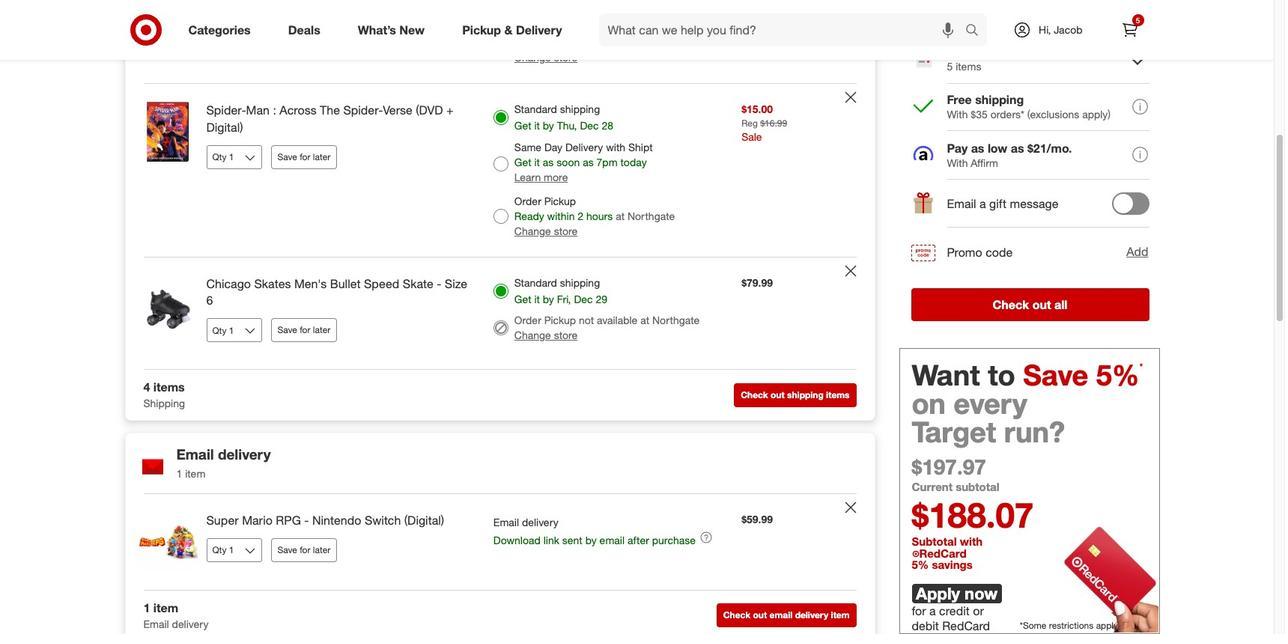 Task type: describe. For each thing, give the bounding box(es) containing it.
the
[[320, 103, 340, 117]]

cart item ready to fulfill group containing chicago skates men's bullet speed skate - size 6
[[126, 257, 875, 370]]

order left "search"
[[912, 7, 958, 28]]

subtotal
[[956, 480, 1000, 494]]

as up affirm
[[972, 141, 985, 156]]

(exclusions
[[1028, 108, 1080, 120]]

pay
[[947, 141, 968, 156]]

5 items
[[947, 60, 982, 72]]

pickup right &
[[544, 21, 576, 34]]

soon
[[557, 156, 580, 168]]

out for 4
[[771, 389, 785, 401]]

2 spider- from the left
[[343, 103, 383, 117]]

verse
[[383, 103, 413, 117]]

check for 1
[[724, 610, 751, 621]]

spider-man : across the spider-verse (dvd + digital)
[[206, 103, 454, 135]]

what's new
[[358, 22, 425, 37]]

$15.00
[[742, 103, 773, 115]]

save for later button for -
[[271, 538, 337, 562]]

$15.00 reg $16.99 sale
[[742, 103, 788, 143]]

pay as low as $21/mo. with affirm
[[947, 141, 1073, 169]]

search button
[[959, 13, 995, 49]]

men's
[[294, 276, 327, 291]]

deals link
[[276, 13, 339, 46]]

ready for change store button corresponding to store pickup option at the left
[[515, 209, 545, 222]]

mario
[[242, 513, 273, 528]]

5 for 5
[[1136, 16, 1141, 25]]

1 spider- from the left
[[206, 103, 246, 117]]

free
[[947, 92, 972, 107]]

low
[[988, 141, 1008, 156]]

within for change store button corresponding to store pickup option at the left
[[547, 209, 575, 222]]

email for email delivery 1 item
[[176, 446, 214, 463]]

search
[[959, 24, 995, 39]]

affirm image
[[914, 146, 933, 160]]

+
[[447, 103, 454, 117]]

save for spider-man : across the spider-verse (dvd + digital)
[[278, 151, 297, 162]]

check out all button
[[912, 288, 1150, 321]]

2 for change store button corresponding to store pickup option at the left
[[578, 209, 584, 222]]

want to save 5% *
[[912, 358, 1144, 392]]

subtotal with
[[912, 535, 986, 549]]

order summary
[[912, 7, 1040, 28]]

every
[[954, 386, 1028, 421]]

5% savings
[[912, 558, 973, 573]]

or
[[974, 604, 984, 619]]

get inside same day delivery with shipt get it as soon as 7pm today learn more
[[515, 156, 532, 168]]

nintendo
[[312, 513, 361, 528]]

check out shipping items
[[741, 389, 850, 401]]

affirm
[[971, 156, 999, 169]]

not
[[579, 314, 594, 327]]

to
[[988, 358, 1016, 392]]

learn
[[515, 171, 541, 183]]

as right low
[[1011, 141, 1025, 156]]

apply now for a credit or debit redcard
[[912, 584, 998, 634]]

code
[[986, 245, 1013, 260]]

across
[[280, 103, 317, 117]]

available
[[597, 314, 638, 327]]

message
[[1010, 196, 1059, 211]]

for for across
[[300, 151, 311, 162]]

save right to
[[1024, 358, 1089, 392]]

6
[[206, 293, 213, 308]]

pickup left &
[[462, 22, 501, 37]]

debit
[[912, 619, 940, 634]]

shipping inside button
[[788, 389, 824, 401]]

email inside "1 item email delivery"
[[143, 618, 169, 631]]

northgate for change store button corresponding to store pickup option at the left
[[628, 209, 675, 222]]

email a gift message
[[947, 196, 1059, 211]]

save for later button for across
[[271, 145, 337, 169]]

by for chicago skates men's bullet speed skate - size 6
[[543, 293, 554, 305]]

for inside the apply now for a credit or debit redcard
[[912, 604, 927, 619]]

items inside button
[[827, 389, 850, 401]]

for for -
[[300, 544, 311, 556]]

jacob
[[1054, 23, 1083, 36]]

What can we help you find? suggestions appear below search field
[[599, 13, 970, 46]]

delivery for day
[[566, 141, 603, 153]]

change store button for store pickup radio
[[515, 50, 578, 65]]

super mario rpg - nintendo switch (digital) link
[[206, 512, 470, 529]]

northgate inside order pickup not available at northgate change store
[[653, 314, 700, 327]]

change inside order pickup not available at northgate change store
[[515, 329, 551, 342]]

link
[[544, 534, 560, 547]]

5 for 5 items
[[947, 60, 953, 72]]

same day delivery with shipt get it as soon as 7pm today learn more
[[515, 141, 653, 183]]

- inside chicago skates men's bullet speed skate - size 6
[[437, 276, 442, 291]]

check out email delivery item button
[[717, 604, 857, 628]]

out for 1
[[753, 610, 767, 621]]

*some restrictions apply.
[[1020, 620, 1120, 631]]

size
[[445, 276, 467, 291]]

with inside free shipping with $35 orders* (exclusions apply)
[[947, 108, 968, 120]]

reg
[[742, 117, 758, 129]]

add button
[[1126, 243, 1150, 262]]

email delivery 1 item
[[176, 446, 271, 480]]

$197.97
[[912, 454, 987, 480]]

later for -
[[313, 544, 331, 556]]

check for order summary
[[993, 297, 1030, 312]]

add
[[1127, 245, 1149, 259]]

(digital)
[[404, 513, 444, 528]]

1 vertical spatial -
[[304, 513, 309, 528]]

skate
[[403, 276, 434, 291]]

new
[[400, 22, 425, 37]]

super mario rpg - nintendo switch (digital)
[[206, 513, 444, 528]]

$35
[[971, 108, 988, 120]]

email delivery
[[494, 516, 559, 529]]

hours for change store button corresponding to store pickup option at the left
[[587, 209, 613, 222]]

summary
[[963, 7, 1040, 28]]

affirm image
[[912, 144, 935, 168]]

it for spider-man : across the spider-verse (dvd + digital)
[[535, 119, 540, 132]]

promo code
[[947, 245, 1013, 260]]

email for email a gift message
[[947, 196, 977, 211]]

same
[[515, 141, 542, 153]]

Store pickup radio
[[494, 209, 509, 224]]

apply.
[[1097, 620, 1120, 631]]

hi, jacob
[[1039, 23, 1083, 36]]

today
[[621, 156, 647, 168]]

standard shipping get it by fri, dec 29
[[515, 276, 608, 305]]

store inside order pickup not available at northgate change store
[[554, 329, 578, 342]]

1 inside the email delivery 1 item
[[176, 467, 182, 480]]

delivery inside cart item ready to fulfill "group"
[[522, 516, 559, 529]]

learn more button
[[515, 170, 568, 185]]

save for later button for bullet
[[271, 319, 337, 343]]

email inside cart item ready to fulfill "group"
[[600, 534, 625, 547]]

item inside button
[[831, 610, 850, 621]]

order inside order pickup not available at northgate change store
[[515, 314, 542, 327]]

as down day
[[543, 156, 554, 168]]

save for later for across
[[278, 151, 331, 162]]

hours for change store button related to store pickup radio
[[587, 36, 613, 49]]

with inside same day delivery with shipt get it as soon as 7pm today learn more
[[606, 141, 626, 153]]

free shipping with $35 orders* (exclusions apply)
[[947, 92, 1111, 120]]

ready for change store button related to store pickup radio
[[515, 36, 545, 49]]

order pickup ready within 2 hours at northgate change store for change store button related to store pickup radio
[[515, 21, 675, 64]]

on
[[912, 386, 946, 421]]

change store button for store pickup option at the left
[[515, 224, 578, 239]]

within for change store button related to store pickup radio
[[547, 36, 575, 49]]

&
[[505, 22, 513, 37]]

what's new link
[[345, 13, 444, 46]]

redcard inside the apply now for a credit or debit redcard
[[943, 619, 991, 634]]

delivery for &
[[516, 22, 562, 37]]



Task type: vqa. For each thing, say whether or not it's contained in the screenshot.
not available option
yes



Task type: locate. For each thing, give the bounding box(es) containing it.
$21/mo.
[[1028, 141, 1073, 156]]

2 horizontal spatial out
[[1033, 297, 1052, 312]]

0 horizontal spatial delivery
[[516, 22, 562, 37]]

change store button down pickup & delivery link
[[515, 50, 578, 65]]

1 vertical spatial save for later
[[278, 325, 331, 336]]

by inside standard shipping get it by thu, dec 28
[[543, 119, 554, 132]]

for down the men's
[[300, 325, 311, 336]]

items inside 4 items shipping
[[153, 380, 185, 395]]

28
[[602, 119, 614, 132]]

restrictions
[[1050, 620, 1094, 631]]

check inside button
[[993, 297, 1030, 312]]

save for later button down the men's
[[271, 319, 337, 343]]

get inside standard shipping get it by fri, dec 29
[[515, 293, 532, 305]]

save for later button down spider-man : across the spider-verse (dvd + digital)
[[271, 145, 337, 169]]

2 vertical spatial check
[[724, 610, 751, 621]]

1 down "super mario rpg - nintendo switch (digital)" image
[[143, 601, 150, 616]]

1 vertical spatial redcard
[[943, 619, 991, 634]]

with down free
[[947, 108, 968, 120]]

1 order pickup ready within 2 hours at northgate change store from the top
[[515, 21, 675, 64]]

store for change store button related to store pickup radio
[[554, 51, 578, 64]]

2 vertical spatial change store button
[[515, 328, 578, 343]]

1 horizontal spatial item
[[185, 467, 206, 480]]

2 standard from the top
[[515, 276, 557, 289]]

2 right 'pickup & delivery'
[[578, 36, 584, 49]]

target
[[912, 415, 997, 449]]

order pickup ready within 2 hours at northgate change store for change store button corresponding to store pickup option at the left
[[515, 195, 675, 237]]

by for spider-man : across the spider-verse (dvd + digital)
[[543, 119, 554, 132]]

super mario rpg - nintendo switch (digital) image
[[137, 512, 197, 572]]

switch
[[365, 513, 401, 528]]

shipping
[[143, 397, 185, 410]]

standard
[[515, 103, 557, 115], [515, 276, 557, 289]]

1 within from the top
[[547, 36, 575, 49]]

2 vertical spatial by
[[586, 534, 597, 547]]

categories link
[[176, 13, 270, 46]]

thu,
[[557, 119, 577, 132]]

0 vertical spatial out
[[1033, 297, 1052, 312]]

$197.97 current subtotal $188.07
[[912, 454, 1035, 536]]

within
[[547, 36, 575, 49], [547, 209, 575, 222]]

5%
[[1097, 358, 1140, 392], [912, 558, 929, 573]]

1 vertical spatial order pickup ready within 2 hours at northgate change store
[[515, 195, 675, 237]]

change for change store button related to store pickup radio
[[515, 51, 551, 64]]

delivery inside check out email delivery item button
[[795, 610, 829, 621]]

by
[[543, 119, 554, 132], [543, 293, 554, 305], [586, 534, 597, 547]]

savings
[[932, 558, 973, 573]]

0 vertical spatial with
[[947, 108, 968, 120]]

apply
[[916, 584, 961, 604]]

shipping for free shipping with $35 orders* (exclusions apply)
[[976, 92, 1024, 107]]

1 store from the top
[[554, 51, 578, 64]]

1 hours from the top
[[587, 36, 613, 49]]

super
[[206, 513, 239, 528]]

spider-man : across the spider-verse (dvd + digital) image
[[137, 102, 197, 162]]

1 vertical spatial northgate
[[628, 209, 675, 222]]

1 vertical spatial with
[[960, 535, 983, 549]]

it inside same day delivery with shipt get it as soon as 7pm today learn more
[[535, 156, 540, 168]]

0 horizontal spatial -
[[304, 513, 309, 528]]

0 vertical spatial hours
[[587, 36, 613, 49]]

0 vertical spatial get
[[515, 119, 532, 132]]

check out all
[[993, 297, 1068, 312]]

2 vertical spatial save for later button
[[271, 538, 337, 562]]

get left fri,
[[515, 293, 532, 305]]

delivery inside "1 item email delivery"
[[172, 618, 209, 631]]

2 2 from the top
[[578, 209, 584, 222]]

get for spider-man : across the spider-verse (dvd + digital)
[[515, 119, 532, 132]]

dec inside standard shipping get it by fri, dec 29
[[574, 293, 593, 305]]

$79.99
[[742, 276, 773, 289]]

after
[[628, 534, 650, 547]]

get for chicago skates men's bullet speed skate - size 6
[[515, 293, 532, 305]]

0 vertical spatial save for later button
[[271, 145, 337, 169]]

0 horizontal spatial with
[[606, 141, 626, 153]]

ready right &
[[515, 36, 545, 49]]

1 horizontal spatial -
[[437, 276, 442, 291]]

hi,
[[1039, 23, 1051, 36]]

a left credit
[[930, 604, 936, 619]]

1 vertical spatial with
[[947, 156, 968, 169]]

redcard down 'apply now' button in the right of the page
[[943, 619, 991, 634]]

1 vertical spatial 5%
[[912, 558, 929, 573]]

redcard up apply
[[920, 547, 967, 561]]

shipping for standard shipping get it by thu, dec 28
[[560, 103, 600, 115]]

Store pickup radio
[[494, 35, 509, 50]]

save down across
[[278, 151, 297, 162]]

change down pickup & delivery link
[[515, 51, 551, 64]]

cart item ready to fulfill group
[[126, 0, 875, 83], [126, 84, 875, 257], [126, 257, 875, 370], [126, 494, 875, 590]]

*some
[[1020, 620, 1047, 631]]

2 get from the top
[[515, 156, 532, 168]]

3 store from the top
[[554, 329, 578, 342]]

change down learn
[[515, 224, 551, 237]]

chicago skates men's bullet speed skate - size 6
[[206, 276, 467, 308]]

bullet
[[330, 276, 361, 291]]

shipping inside standard shipping get it by thu, dec 28
[[560, 103, 600, 115]]

for left credit
[[912, 604, 927, 619]]

0 vertical spatial at
[[616, 36, 625, 49]]

1 standard from the top
[[515, 103, 557, 115]]

pickup down fri,
[[544, 314, 576, 327]]

1 change from the top
[[515, 51, 551, 64]]

0 vertical spatial change store button
[[515, 50, 578, 65]]

delivery
[[218, 446, 271, 463], [522, 516, 559, 529], [795, 610, 829, 621], [172, 618, 209, 631]]

within down more
[[547, 209, 575, 222]]

1 up "super mario rpg - nintendo switch (digital)" image
[[176, 467, 182, 480]]

0 vertical spatial redcard
[[920, 547, 967, 561]]

save for later for bullet
[[278, 325, 331, 336]]

None radio
[[494, 156, 509, 171]]

out inside button
[[1033, 297, 1052, 312]]

dec inside standard shipping get it by thu, dec 28
[[580, 119, 599, 132]]

deals
[[288, 22, 321, 37]]

1 horizontal spatial delivery
[[566, 141, 603, 153]]

2 down same day delivery with shipt get it as soon as 7pm today learn more
[[578, 209, 584, 222]]

0 vertical spatial northgate
[[628, 36, 675, 49]]

0 horizontal spatial a
[[930, 604, 936, 619]]

2 order pickup ready within 2 hours at northgate change store from the top
[[515, 195, 675, 237]]

0 vertical spatial -
[[437, 276, 442, 291]]

not available radio
[[494, 321, 509, 336]]

shipping inside free shipping with $35 orders* (exclusions apply)
[[976, 92, 1024, 107]]

with down pay
[[947, 156, 968, 169]]

1 vertical spatial check
[[741, 389, 769, 401]]

$59.99
[[742, 513, 773, 526]]

standard inside standard shipping get it by thu, dec 28
[[515, 103, 557, 115]]

1 vertical spatial it
[[535, 156, 540, 168]]

1 2 from the top
[[578, 36, 584, 49]]

pickup inside order pickup not available at northgate change store
[[544, 314, 576, 327]]

2 save for later button from the top
[[271, 319, 337, 343]]

2 it from the top
[[535, 156, 540, 168]]

for
[[300, 151, 311, 162], [300, 325, 311, 336], [300, 544, 311, 556], [912, 604, 927, 619]]

more
[[544, 171, 568, 183]]

1 save for later from the top
[[278, 151, 331, 162]]

5 right the jacob
[[1136, 16, 1141, 25]]

later down super mario rpg - nintendo switch (digital) at bottom left
[[313, 544, 331, 556]]

northgate for change store button related to store pickup radio
[[628, 36, 675, 49]]

with up savings on the right bottom of page
[[960, 535, 983, 549]]

0 vertical spatial ready
[[515, 36, 545, 49]]

1
[[176, 467, 182, 480], [143, 601, 150, 616]]

3 cart item ready to fulfill group from the top
[[126, 257, 875, 370]]

items
[[956, 60, 982, 72], [153, 380, 185, 395], [827, 389, 850, 401]]

spider- up digital)
[[206, 103, 246, 117]]

1 vertical spatial 5
[[947, 60, 953, 72]]

get up same
[[515, 119, 532, 132]]

2 later from the top
[[313, 325, 331, 336]]

5 inside 5 items dropdown button
[[947, 60, 953, 72]]

order right &
[[515, 21, 542, 34]]

(dvd
[[416, 103, 443, 117]]

categories
[[188, 22, 251, 37]]

2 vertical spatial northgate
[[653, 314, 700, 327]]

1 vertical spatial save for later button
[[271, 319, 337, 343]]

shipping inside standard shipping get it by fri, dec 29
[[560, 276, 600, 289]]

*
[[1140, 361, 1144, 372]]

dec for chicago skates men's bullet speed skate - size 6
[[574, 293, 593, 305]]

what's
[[358, 22, 396, 37]]

change for change store button corresponding to store pickup option at the left
[[515, 224, 551, 237]]

later for across
[[313, 151, 331, 162]]

1 vertical spatial store
[[554, 224, 578, 237]]

download link sent by email after purchase
[[494, 534, 696, 547]]

2 vertical spatial out
[[753, 610, 767, 621]]

1 horizontal spatial 1
[[176, 467, 182, 480]]

store down pickup & delivery link
[[554, 51, 578, 64]]

save down skates on the top left
[[278, 325, 297, 336]]

store for change store button corresponding to store pickup option at the left
[[554, 224, 578, 237]]

1 vertical spatial by
[[543, 293, 554, 305]]

0 vertical spatial within
[[547, 36, 575, 49]]

2 change store button from the top
[[515, 224, 578, 239]]

2 for change store button related to store pickup radio
[[578, 36, 584, 49]]

0 vertical spatial later
[[313, 151, 331, 162]]

1 vertical spatial later
[[313, 325, 331, 336]]

item inside "1 item email delivery"
[[153, 601, 178, 616]]

$188.07
[[912, 494, 1035, 536]]

dec for spider-man : across the spider-verse (dvd + digital)
[[580, 119, 599, 132]]

1 horizontal spatial with
[[960, 535, 983, 549]]

5 link
[[1114, 13, 1147, 46]]

standard for spider-man : across the spider-verse (dvd + digital)
[[515, 103, 557, 115]]

ready right store pickup option at the left
[[515, 209, 545, 222]]

save for later button down rpg
[[271, 538, 337, 562]]

5 up free
[[947, 60, 953, 72]]

0 vertical spatial save for later
[[278, 151, 331, 162]]

cart item ready to fulfill group containing spider-man : across the spider-verse (dvd + digital)
[[126, 84, 875, 257]]

1 cart item ready to fulfill group from the top
[[126, 0, 875, 83]]

1 vertical spatial get
[[515, 156, 532, 168]]

it for chicago skates men's bullet speed skate - size 6
[[535, 293, 540, 305]]

digital)
[[206, 120, 243, 135]]

out
[[1033, 297, 1052, 312], [771, 389, 785, 401], [753, 610, 767, 621]]

1 vertical spatial out
[[771, 389, 785, 401]]

day
[[545, 141, 563, 153]]

1 horizontal spatial 5
[[1136, 16, 1141, 25]]

skates
[[254, 276, 291, 291]]

0 horizontal spatial spider-
[[206, 103, 246, 117]]

it inside standard shipping get it by fri, dec 29
[[535, 293, 540, 305]]

as left 7pm
[[583, 156, 594, 168]]

0 vertical spatial with
[[606, 141, 626, 153]]

get inside standard shipping get it by thu, dec 28
[[515, 119, 532, 132]]

0 horizontal spatial item
[[153, 601, 178, 616]]

current
[[912, 480, 953, 494]]

None radio
[[494, 110, 509, 125], [494, 284, 509, 299], [494, 110, 509, 125], [494, 284, 509, 299]]

email for email delivery
[[494, 516, 519, 529]]

check out shipping items button
[[734, 383, 857, 407]]

1 horizontal spatial spider-
[[343, 103, 383, 117]]

1 horizontal spatial items
[[827, 389, 850, 401]]

5 items button
[[912, 35, 1150, 83]]

now
[[965, 584, 998, 604]]

0 horizontal spatial 5
[[947, 60, 953, 72]]

within right &
[[547, 36, 575, 49]]

pickup & delivery
[[462, 22, 562, 37]]

delivery inside same day delivery with shipt get it as soon as 7pm today learn more
[[566, 141, 603, 153]]

dec left the 29
[[574, 293, 593, 305]]

0 vertical spatial standard
[[515, 103, 557, 115]]

save for later down rpg
[[278, 544, 331, 556]]

1 vertical spatial dec
[[574, 293, 593, 305]]

with up 7pm
[[606, 141, 626, 153]]

0 vertical spatial it
[[535, 119, 540, 132]]

later down chicago skates men's bullet speed skate - size 6
[[313, 325, 331, 336]]

for down spider-man : across the spider-verse (dvd + digital)
[[300, 151, 311, 162]]

order right not available radio
[[515, 314, 542, 327]]

0 vertical spatial check
[[993, 297, 1030, 312]]

1 with from the top
[[947, 108, 968, 120]]

change
[[515, 51, 551, 64], [515, 224, 551, 237], [515, 329, 551, 342]]

0 vertical spatial change
[[515, 51, 551, 64]]

- right rpg
[[304, 513, 309, 528]]

2 vertical spatial at
[[641, 314, 650, 327]]

1 vertical spatial within
[[547, 209, 575, 222]]

order
[[912, 7, 958, 28], [515, 21, 542, 34], [515, 195, 542, 207], [515, 314, 542, 327]]

2 vertical spatial change
[[515, 329, 551, 342]]

2 vertical spatial store
[[554, 329, 578, 342]]

change store button right store pickup option at the left
[[515, 224, 578, 239]]

0 vertical spatial a
[[980, 196, 987, 211]]

0 vertical spatial email
[[600, 534, 625, 547]]

email
[[947, 196, 977, 211], [176, 446, 214, 463], [494, 516, 519, 529], [143, 618, 169, 631]]

- left the size at the left of the page
[[437, 276, 442, 291]]

by left thu,
[[543, 119, 554, 132]]

sale
[[742, 130, 762, 143]]

3 get from the top
[[515, 293, 532, 305]]

0 vertical spatial order pickup ready within 2 hours at northgate change store
[[515, 21, 675, 64]]

3 save for later from the top
[[278, 544, 331, 556]]

1 horizontal spatial email
[[770, 610, 793, 621]]

3 save for later button from the top
[[271, 538, 337, 562]]

1 horizontal spatial out
[[771, 389, 785, 401]]

1 change store button from the top
[[515, 50, 578, 65]]

0 horizontal spatial items
[[153, 380, 185, 395]]

save for later down spider-man : across the spider-verse (dvd + digital)
[[278, 151, 331, 162]]

hours
[[587, 36, 613, 49], [587, 209, 613, 222]]

standard up fri,
[[515, 276, 557, 289]]

1 inside "1 item email delivery"
[[143, 601, 150, 616]]

standard inside standard shipping get it by fri, dec 29
[[515, 276, 557, 289]]

apply now button
[[912, 584, 1002, 604]]

email inside cart item ready to fulfill "group"
[[494, 516, 519, 529]]

1 later from the top
[[313, 151, 331, 162]]

5
[[1136, 16, 1141, 25], [947, 60, 953, 72]]

standard shipping get it by thu, dec 28
[[515, 103, 614, 132]]

4 cart item ready to fulfill group from the top
[[126, 494, 875, 590]]

items for 4
[[153, 380, 185, 395]]

1 vertical spatial standard
[[515, 276, 557, 289]]

2 horizontal spatial items
[[956, 60, 982, 72]]

2 vertical spatial get
[[515, 293, 532, 305]]

1 vertical spatial at
[[616, 209, 625, 222]]

chicago skates men&#39;s bullet speed skate - size 6 image
[[137, 275, 197, 335]]

2 cart item ready to fulfill group from the top
[[126, 84, 875, 257]]

save for chicago skates men's bullet speed skate - size 6
[[278, 325, 297, 336]]

0 vertical spatial 5%
[[1097, 358, 1140, 392]]

it up learn more "button"
[[535, 156, 540, 168]]

2 vertical spatial it
[[535, 293, 540, 305]]

it up same
[[535, 119, 540, 132]]

pickup down more
[[544, 195, 576, 207]]

get up learn
[[515, 156, 532, 168]]

save for later for -
[[278, 544, 331, 556]]

it inside standard shipping get it by thu, dec 28
[[535, 119, 540, 132]]

out for order summary
[[1033, 297, 1052, 312]]

later for bullet
[[313, 325, 331, 336]]

3 change from the top
[[515, 329, 551, 342]]

2 vertical spatial later
[[313, 544, 331, 556]]

1 get from the top
[[515, 119, 532, 132]]

1 vertical spatial ready
[[515, 209, 545, 222]]

0 horizontal spatial out
[[753, 610, 767, 621]]

items inside dropdown button
[[956, 60, 982, 72]]

1 item email delivery
[[143, 601, 209, 631]]

want
[[912, 358, 981, 392]]

2 ready from the top
[[515, 209, 545, 222]]

0 horizontal spatial 1
[[143, 601, 150, 616]]

items for 5
[[956, 60, 982, 72]]

3 change store button from the top
[[515, 328, 578, 343]]

chicago skates men's bullet speed skate - size 6 link
[[206, 275, 470, 310]]

1 vertical spatial 2
[[578, 209, 584, 222]]

1 vertical spatial hours
[[587, 209, 613, 222]]

spider- right the
[[343, 103, 383, 117]]

3 later from the top
[[313, 544, 331, 556]]

for for bullet
[[300, 325, 311, 336]]

as
[[972, 141, 985, 156], [1011, 141, 1025, 156], [543, 156, 554, 168], [583, 156, 594, 168]]

item inside the email delivery 1 item
[[185, 467, 206, 480]]

orders*
[[991, 108, 1025, 120]]

order down learn
[[515, 195, 542, 207]]

it left fri,
[[535, 293, 540, 305]]

1 horizontal spatial a
[[980, 196, 987, 211]]

save for later
[[278, 151, 331, 162], [278, 325, 331, 336], [278, 544, 331, 556]]

at inside order pickup not available at northgate change store
[[641, 314, 650, 327]]

0 vertical spatial 1
[[176, 467, 182, 480]]

at
[[616, 36, 625, 49], [616, 209, 625, 222], [641, 314, 650, 327]]

2 horizontal spatial item
[[831, 610, 850, 621]]

1 vertical spatial email
[[770, 610, 793, 621]]

delivery up the soon on the left of page
[[566, 141, 603, 153]]

a inside the apply now for a credit or debit redcard
[[930, 604, 936, 619]]

shipping
[[976, 92, 1024, 107], [560, 103, 600, 115], [560, 276, 600, 289], [788, 389, 824, 401]]

2 within from the top
[[547, 209, 575, 222]]

2 change from the top
[[515, 224, 551, 237]]

man
[[246, 103, 270, 117]]

check out email delivery item
[[724, 610, 850, 621]]

subtotal
[[912, 535, 957, 549]]

sent
[[563, 534, 583, 547]]

by left fri,
[[543, 293, 554, 305]]

0 vertical spatial store
[[554, 51, 578, 64]]

for down rpg
[[300, 544, 311, 556]]

pickup & delivery link
[[450, 13, 581, 46]]

2 with from the top
[[947, 156, 968, 169]]

purchase
[[652, 534, 696, 547]]

delivery right &
[[516, 22, 562, 37]]

cart item ready to fulfill group containing super mario rpg - nintendo switch (digital)
[[126, 494, 875, 590]]

spider-
[[206, 103, 246, 117], [343, 103, 383, 117]]

1 horizontal spatial 5%
[[1097, 358, 1140, 392]]

1 vertical spatial 1
[[143, 601, 150, 616]]

store down more
[[554, 224, 578, 237]]

at for change store button corresponding to store pickup option at the left
[[616, 209, 625, 222]]

at for change store button related to store pickup radio
[[616, 36, 625, 49]]

delivery inside the email delivery 1 item
[[218, 446, 271, 463]]

save for later down the men's
[[278, 325, 331, 336]]

apply)
[[1083, 108, 1111, 120]]

5 inside 5 link
[[1136, 16, 1141, 25]]

by right sent
[[586, 534, 597, 547]]

shipping for standard shipping get it by fri, dec 29
[[560, 276, 600, 289]]

0 vertical spatial by
[[543, 119, 554, 132]]

0 vertical spatial 2
[[578, 36, 584, 49]]

cart item ready to fulfill group containing order pickup
[[126, 0, 875, 83]]

:
[[273, 103, 276, 117]]

0 horizontal spatial 5%
[[912, 558, 929, 573]]

1 vertical spatial change store button
[[515, 224, 578, 239]]

email inside button
[[770, 610, 793, 621]]

standard up thu,
[[515, 103, 557, 115]]

save down rpg
[[278, 544, 297, 556]]

1 vertical spatial delivery
[[566, 141, 603, 153]]

0 horizontal spatial email
[[600, 534, 625, 547]]

change right not available radio
[[515, 329, 551, 342]]

2 vertical spatial save for later
[[278, 544, 331, 556]]

2 store from the top
[[554, 224, 578, 237]]

1 vertical spatial a
[[930, 604, 936, 619]]

later down spider-man : across the spider-verse (dvd + digital)
[[313, 151, 331, 162]]

change store button down fri,
[[515, 328, 578, 343]]

4 items shipping
[[143, 380, 185, 410]]

1 save for later button from the top
[[271, 145, 337, 169]]

a left "gift" at right
[[980, 196, 987, 211]]

check for 4
[[741, 389, 769, 401]]

2 hours from the top
[[587, 209, 613, 222]]

1 it from the top
[[535, 119, 540, 132]]

fri,
[[557, 293, 571, 305]]

store down fri,
[[554, 329, 578, 342]]

pickup
[[544, 21, 576, 34], [462, 22, 501, 37], [544, 195, 576, 207], [544, 314, 576, 327]]

0 vertical spatial delivery
[[516, 22, 562, 37]]

save for super mario rpg - nintendo switch (digital)
[[278, 544, 297, 556]]

3 it from the top
[[535, 293, 540, 305]]

standard for chicago skates men's bullet speed skate - size 6
[[515, 276, 557, 289]]

0 vertical spatial 5
[[1136, 16, 1141, 25]]

it
[[535, 119, 540, 132], [535, 156, 540, 168], [535, 293, 540, 305]]

dec left 28
[[580, 119, 599, 132]]

email inside the email delivery 1 item
[[176, 446, 214, 463]]

0 vertical spatial dec
[[580, 119, 599, 132]]

with inside the pay as low as $21/mo. with affirm
[[947, 156, 968, 169]]

1 ready from the top
[[515, 36, 545, 49]]

spider-man : across the spider-verse (dvd + digital) link
[[206, 102, 470, 136]]

2 save for later from the top
[[278, 325, 331, 336]]

1 vertical spatial change
[[515, 224, 551, 237]]

by inside standard shipping get it by fri, dec 29
[[543, 293, 554, 305]]



